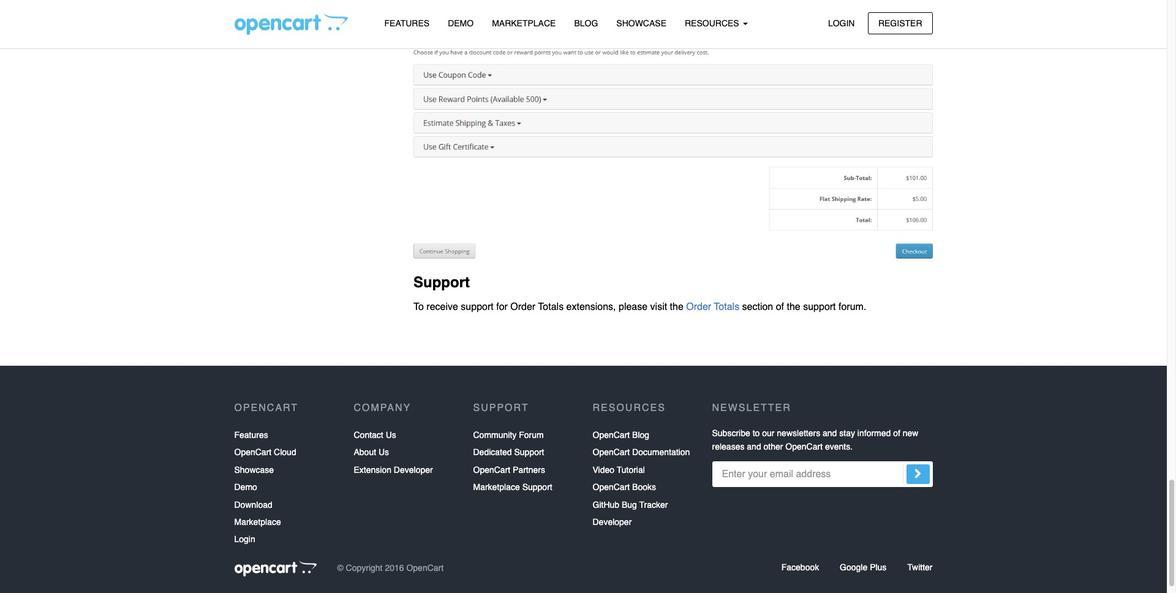 Task type: locate. For each thing, give the bounding box(es) containing it.
1 horizontal spatial of
[[894, 428, 901, 438]]

1 vertical spatial developer
[[593, 517, 632, 527]]

cloud
[[274, 448, 296, 457]]

1 vertical spatial showcase
[[234, 465, 274, 475]]

0 vertical spatial blog
[[575, 18, 598, 28]]

our
[[763, 428, 775, 438]]

1 horizontal spatial blog
[[633, 430, 650, 440]]

new
[[903, 428, 919, 438]]

resources link
[[676, 13, 757, 34]]

0 vertical spatial marketplace link
[[483, 13, 565, 34]]

the
[[670, 301, 684, 312], [787, 301, 801, 312]]

0 vertical spatial login
[[829, 18, 855, 28]]

2016
[[385, 564, 404, 573]]

support
[[414, 274, 470, 291], [473, 403, 529, 414], [514, 448, 545, 457], [523, 482, 553, 492]]

0 horizontal spatial resources
[[593, 403, 666, 414]]

features
[[385, 18, 430, 28], [234, 430, 268, 440]]

1 vertical spatial features link
[[234, 427, 268, 444]]

showcase
[[617, 18, 667, 28], [234, 465, 274, 475]]

0 vertical spatial features
[[385, 18, 430, 28]]

1 vertical spatial login link
[[234, 531, 255, 548]]

contact
[[354, 430, 384, 440]]

1 vertical spatial showcase link
[[234, 461, 274, 479]]

0 horizontal spatial showcase
[[234, 465, 274, 475]]

showcase right blog link
[[617, 18, 667, 28]]

download
[[234, 500, 273, 510]]

order right for
[[511, 301, 536, 312]]

1 horizontal spatial support
[[804, 301, 836, 312]]

community forum link
[[473, 427, 544, 444]]

blog
[[575, 18, 598, 28], [633, 430, 650, 440]]

opencart documentation
[[593, 448, 690, 457]]

login
[[829, 18, 855, 28], [234, 535, 255, 544]]

opencart documentation link
[[593, 444, 690, 461]]

0 vertical spatial demo
[[448, 18, 474, 28]]

download link
[[234, 496, 273, 514]]

copyright
[[346, 564, 383, 573]]

0 vertical spatial demo link
[[439, 13, 483, 34]]

support
[[461, 301, 494, 312], [804, 301, 836, 312]]

features inside features link
[[385, 18, 430, 28]]

opencart down newsletters
[[786, 442, 823, 452]]

0 vertical spatial features link
[[375, 13, 439, 34]]

1 order from the left
[[511, 301, 536, 312]]

resources
[[685, 18, 742, 28], [593, 403, 666, 414]]

forum
[[519, 430, 544, 440]]

opencart for opencart blog
[[593, 430, 630, 440]]

showcase link
[[608, 13, 676, 34], [234, 461, 274, 479]]

0 horizontal spatial the
[[670, 301, 684, 312]]

us right the contact at the left
[[386, 430, 396, 440]]

opencart up github in the right bottom of the page
[[593, 482, 630, 492]]

opencart partners
[[473, 465, 545, 475]]

company
[[354, 403, 411, 414]]

twitter
[[908, 562, 933, 572]]

opencart
[[234, 403, 299, 414], [593, 430, 630, 440], [786, 442, 823, 452], [234, 448, 272, 457], [593, 448, 630, 457], [473, 465, 511, 475], [593, 482, 630, 492], [407, 564, 444, 573]]

and up "events."
[[823, 428, 837, 438]]

the right section
[[787, 301, 801, 312]]

1 horizontal spatial the
[[787, 301, 801, 312]]

0 horizontal spatial support
[[461, 301, 494, 312]]

0 horizontal spatial demo link
[[234, 479, 257, 496]]

0 horizontal spatial marketplace link
[[234, 514, 281, 531]]

support down partners
[[523, 482, 553, 492]]

opencart inside subscribe to our newsletters and stay informed of new releases and other opencart events.
[[786, 442, 823, 452]]

1 horizontal spatial showcase link
[[608, 13, 676, 34]]

bug
[[622, 500, 637, 510]]

features link for opencart cloud
[[234, 427, 268, 444]]

login link
[[818, 12, 866, 34], [234, 531, 255, 548]]

about us
[[354, 448, 389, 457]]

1 horizontal spatial login
[[829, 18, 855, 28]]

community
[[473, 430, 517, 440]]

and
[[823, 428, 837, 438], [747, 442, 762, 452]]

login left register
[[829, 18, 855, 28]]

0 horizontal spatial and
[[747, 442, 762, 452]]

receive
[[427, 301, 458, 312]]

1 vertical spatial features
[[234, 430, 268, 440]]

0 horizontal spatial login
[[234, 535, 255, 544]]

releases
[[713, 442, 745, 452]]

github bug tracker
[[593, 500, 668, 510]]

features link
[[375, 13, 439, 34], [234, 427, 268, 444]]

for
[[497, 301, 508, 312]]

opencart image
[[234, 561, 317, 577]]

0 vertical spatial us
[[386, 430, 396, 440]]

opencart partners link
[[473, 461, 545, 479]]

developer
[[394, 465, 433, 475], [593, 517, 632, 527]]

events.
[[826, 442, 853, 452]]

1 vertical spatial demo link
[[234, 479, 257, 496]]

us
[[386, 430, 396, 440], [379, 448, 389, 457]]

contact us
[[354, 430, 396, 440]]

order right visit
[[687, 301, 712, 312]]

opencart for opencart books
[[593, 482, 630, 492]]

1 horizontal spatial developer
[[593, 517, 632, 527]]

opencart up 'opencart cloud'
[[234, 403, 299, 414]]

0 vertical spatial and
[[823, 428, 837, 438]]

2 support from the left
[[804, 301, 836, 312]]

totals
[[538, 301, 564, 312], [714, 301, 740, 312]]

1 vertical spatial us
[[379, 448, 389, 457]]

developer down github in the right bottom of the page
[[593, 517, 632, 527]]

marketplace support
[[473, 482, 553, 492]]

order totals link
[[687, 301, 740, 312]]

1 vertical spatial of
[[894, 428, 901, 438]]

1 horizontal spatial features
[[385, 18, 430, 28]]

0 horizontal spatial order
[[511, 301, 536, 312]]

1 horizontal spatial order
[[687, 301, 712, 312]]

extension developer
[[354, 465, 433, 475]]

and down to
[[747, 442, 762, 452]]

the right visit
[[670, 301, 684, 312]]

opencart left cloud
[[234, 448, 272, 457]]

about us link
[[354, 444, 389, 461]]

login link left the register link
[[818, 12, 866, 34]]

opencart for opencart cloud
[[234, 448, 272, 457]]

0 vertical spatial showcase
[[617, 18, 667, 28]]

0 vertical spatial of
[[776, 301, 785, 312]]

about
[[354, 448, 376, 457]]

0 horizontal spatial of
[[776, 301, 785, 312]]

of left the new at the right of page
[[894, 428, 901, 438]]

1 horizontal spatial demo link
[[439, 13, 483, 34]]

dedicated support link
[[473, 444, 545, 461]]

1 totals from the left
[[538, 301, 564, 312]]

1 horizontal spatial login link
[[818, 12, 866, 34]]

totals left section
[[714, 301, 740, 312]]

0 horizontal spatial demo
[[234, 482, 257, 492]]

1 horizontal spatial showcase
[[617, 18, 667, 28]]

login down download link
[[234, 535, 255, 544]]

1 vertical spatial demo
[[234, 482, 257, 492]]

contact us link
[[354, 427, 396, 444]]

opencart up opencart documentation
[[593, 430, 630, 440]]

2 totals from the left
[[714, 301, 740, 312]]

showcase down opencart cloud link
[[234, 465, 274, 475]]

tracker
[[640, 500, 668, 510]]

1 horizontal spatial resources
[[685, 18, 742, 28]]

support up the receive
[[414, 274, 470, 291]]

login inside login link
[[829, 18, 855, 28]]

1 horizontal spatial features link
[[375, 13, 439, 34]]

opencart up video tutorial
[[593, 448, 630, 457]]

to
[[414, 301, 424, 312]]

1 horizontal spatial totals
[[714, 301, 740, 312]]

marketplace
[[492, 18, 556, 28], [473, 482, 520, 492], [234, 517, 281, 527]]

forum.
[[839, 301, 867, 312]]

blog link
[[565, 13, 608, 34]]

us for about us
[[379, 448, 389, 457]]

0 horizontal spatial features link
[[234, 427, 268, 444]]

developer right "extension"
[[394, 465, 433, 475]]

0 horizontal spatial features
[[234, 430, 268, 440]]

support left forum. on the right
[[804, 301, 836, 312]]

google plus
[[840, 562, 887, 572]]

of
[[776, 301, 785, 312], [894, 428, 901, 438]]

informed
[[858, 428, 891, 438]]

order
[[511, 301, 536, 312], [687, 301, 712, 312]]

1 vertical spatial login
[[234, 535, 255, 544]]

dedicated support
[[473, 448, 545, 457]]

us for contact us
[[386, 430, 396, 440]]

demo
[[448, 18, 474, 28], [234, 482, 257, 492]]

video tutorial link
[[593, 461, 645, 479]]

dedicated
[[473, 448, 512, 457]]

store front - cart image
[[414, 0, 933, 259]]

0 horizontal spatial totals
[[538, 301, 564, 312]]

demo link
[[439, 13, 483, 34], [234, 479, 257, 496]]

0 horizontal spatial login link
[[234, 531, 255, 548]]

totals left the extensions,
[[538, 301, 564, 312]]

opencart for opencart documentation
[[593, 448, 630, 457]]

1 vertical spatial resources
[[593, 403, 666, 414]]

1 horizontal spatial demo
[[448, 18, 474, 28]]

support left for
[[461, 301, 494, 312]]

login link down download link
[[234, 531, 255, 548]]

us right about
[[379, 448, 389, 457]]

marketplace link
[[483, 13, 565, 34], [234, 514, 281, 531]]

google
[[840, 562, 868, 572]]

1 vertical spatial blog
[[633, 430, 650, 440]]

opencart down dedicated
[[473, 465, 511, 475]]

1 vertical spatial marketplace
[[473, 482, 520, 492]]

features for demo
[[385, 18, 430, 28]]

of right section
[[776, 301, 785, 312]]

0 vertical spatial developer
[[394, 465, 433, 475]]



Task type: describe. For each thing, give the bounding box(es) containing it.
newsletter
[[713, 403, 792, 414]]

books
[[633, 482, 656, 492]]

opencart blog link
[[593, 427, 650, 444]]

1 vertical spatial and
[[747, 442, 762, 452]]

plus
[[870, 562, 887, 572]]

2 order from the left
[[687, 301, 712, 312]]

0 vertical spatial marketplace
[[492, 18, 556, 28]]

angle right image
[[915, 467, 922, 481]]

register link
[[868, 12, 933, 34]]

2 the from the left
[[787, 301, 801, 312]]

© copyright 2016 opencart
[[337, 564, 444, 573]]

opencart - open source shopping cart solution image
[[234, 13, 348, 35]]

opencart cloud
[[234, 448, 296, 457]]

login for login link to the top
[[829, 18, 855, 28]]

facebook link
[[782, 562, 820, 572]]

2 vertical spatial marketplace
[[234, 517, 281, 527]]

marketplace support link
[[473, 479, 553, 496]]

support up community at the bottom of the page
[[473, 403, 529, 414]]

register
[[879, 18, 923, 28]]

1 horizontal spatial marketplace link
[[483, 13, 565, 34]]

please
[[619, 301, 648, 312]]

1 horizontal spatial and
[[823, 428, 837, 438]]

github
[[593, 500, 620, 510]]

opencart books link
[[593, 479, 656, 496]]

0 horizontal spatial blog
[[575, 18, 598, 28]]

0 horizontal spatial showcase link
[[234, 461, 274, 479]]

extension developer link
[[354, 461, 433, 479]]

1 vertical spatial marketplace link
[[234, 514, 281, 531]]

opencart books
[[593, 482, 656, 492]]

0 vertical spatial showcase link
[[608, 13, 676, 34]]

©
[[337, 564, 344, 573]]

opencart cloud link
[[234, 444, 296, 461]]

extensions,
[[567, 301, 616, 312]]

partners
[[513, 465, 545, 475]]

section
[[743, 301, 774, 312]]

0 vertical spatial login link
[[818, 12, 866, 34]]

opencart right 2016
[[407, 564, 444, 573]]

opencart for opencart partners
[[473, 465, 511, 475]]

google plus link
[[840, 562, 887, 572]]

video
[[593, 465, 615, 475]]

documentation
[[633, 448, 690, 457]]

0 horizontal spatial developer
[[394, 465, 433, 475]]

support up partners
[[514, 448, 545, 457]]

features for opencart cloud
[[234, 430, 268, 440]]

to
[[753, 428, 760, 438]]

extension
[[354, 465, 392, 475]]

to receive support for order totals extensions, please visit the order totals section of the support forum.
[[414, 301, 867, 312]]

Enter your email address text field
[[713, 462, 933, 487]]

visit
[[651, 301, 668, 312]]

opencart blog
[[593, 430, 650, 440]]

0 vertical spatial resources
[[685, 18, 742, 28]]

community forum
[[473, 430, 544, 440]]

subscribe to our newsletters and stay informed of new releases and other opencart events.
[[713, 428, 919, 452]]

developer link
[[593, 514, 632, 531]]

newsletters
[[777, 428, 821, 438]]

video tutorial
[[593, 465, 645, 475]]

facebook
[[782, 562, 820, 572]]

twitter link
[[908, 562, 933, 572]]

other
[[764, 442, 784, 452]]

1 the from the left
[[670, 301, 684, 312]]

1 support from the left
[[461, 301, 494, 312]]

tutorial
[[617, 465, 645, 475]]

of inside subscribe to our newsletters and stay informed of new releases and other opencart events.
[[894, 428, 901, 438]]

opencart for opencart
[[234, 403, 299, 414]]

features link for demo
[[375, 13, 439, 34]]

login for login link to the bottom
[[234, 535, 255, 544]]

github bug tracker link
[[593, 496, 668, 514]]

subscribe
[[713, 428, 751, 438]]

stay
[[840, 428, 856, 438]]



Task type: vqa. For each thing, say whether or not it's contained in the screenshot.
towards at the bottom right of page
no



